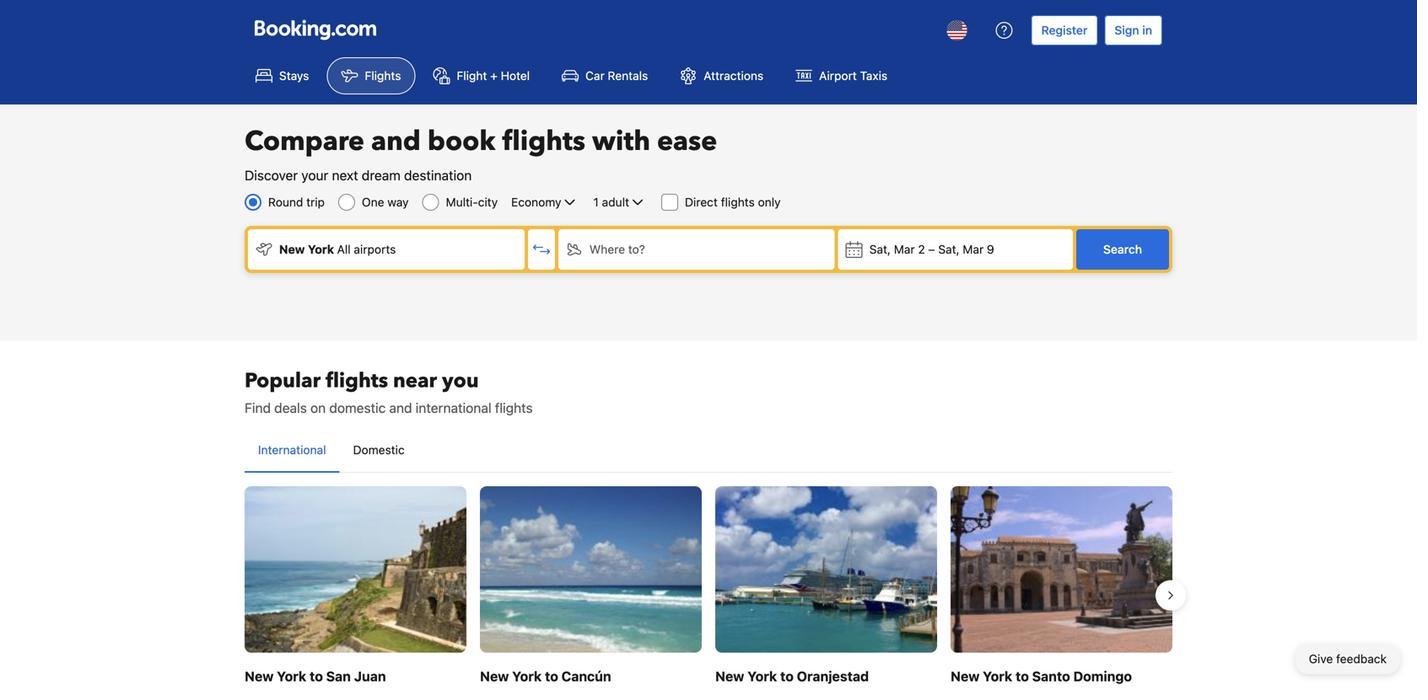 Task type: describe. For each thing, give the bounding box(es) containing it.
domestic button
[[340, 428, 418, 472]]

multi-city
[[446, 195, 498, 209]]

new york to san juan link
[[245, 487, 466, 692]]

+
[[490, 69, 498, 83]]

where to?
[[589, 242, 645, 256]]

airports
[[354, 242, 396, 256]]

economy
[[511, 195, 561, 209]]

give
[[1309, 652, 1333, 666]]

in
[[1142, 23, 1152, 37]]

santo
[[1032, 669, 1070, 685]]

book
[[428, 123, 495, 160]]

to for cancún
[[545, 669, 558, 685]]

direct flights only
[[685, 195, 781, 209]]

give feedback
[[1309, 652, 1387, 666]]

new york to santo domingo image
[[951, 487, 1172, 653]]

only
[[758, 195, 781, 209]]

new york to cancún
[[480, 669, 611, 685]]

find
[[245, 400, 271, 416]]

discover
[[245, 167, 298, 183]]

new york to cancún link
[[480, 487, 702, 692]]

2
[[918, 242, 925, 256]]

new for new york to oranjestad
[[715, 669, 744, 685]]

sat, mar 2 – sat, mar 9
[[869, 242, 994, 256]]

new for new york to san juan
[[245, 669, 274, 685]]

and inside the popular flights near you find deals on domestic and international flights
[[389, 400, 412, 416]]

attractions link
[[666, 57, 778, 94]]

international button
[[245, 428, 340, 472]]

sat, mar 2 – sat, mar 9 button
[[838, 229, 1073, 270]]

flight + hotel link
[[419, 57, 544, 94]]

attractions
[[704, 69, 763, 83]]

domestic
[[353, 443, 405, 457]]

new york to santo domingo link
[[951, 487, 1172, 692]]

give feedback button
[[1295, 644, 1400, 675]]

flights inside the compare and book flights with ease discover your next dream destination
[[502, 123, 585, 160]]

york for san
[[277, 669, 306, 685]]

san
[[326, 669, 351, 685]]

new york to oranjestad image
[[715, 487, 937, 653]]

sign in link
[[1104, 15, 1162, 46]]

search
[[1103, 242, 1142, 256]]

deals
[[274, 400, 307, 416]]

trip
[[306, 195, 325, 209]]

car
[[585, 69, 605, 83]]

car rentals
[[585, 69, 648, 83]]

new york to oranjestad link
[[715, 487, 937, 692]]

international
[[416, 400, 491, 416]]

destination
[[404, 167, 472, 183]]

feedback
[[1336, 652, 1387, 666]]

popular
[[245, 367, 321, 395]]

your
[[301, 167, 328, 183]]

new york to santo domingo
[[951, 669, 1132, 685]]

region containing new york to san juan
[[231, 480, 1186, 692]]



Task type: vqa. For each thing, say whether or not it's contained in the screenshot.
·
no



Task type: locate. For each thing, give the bounding box(es) containing it.
new york to san juan
[[245, 669, 386, 685]]

york
[[308, 242, 334, 256], [277, 669, 306, 685], [512, 669, 542, 685], [747, 669, 777, 685], [983, 669, 1012, 685]]

search button
[[1076, 229, 1169, 270]]

you
[[442, 367, 479, 395]]

flight
[[457, 69, 487, 83]]

round
[[268, 195, 303, 209]]

taxis
[[860, 69, 887, 83]]

ease
[[657, 123, 717, 160]]

0 horizontal spatial mar
[[894, 242, 915, 256]]

tab list
[[245, 428, 1172, 474]]

to for san
[[310, 669, 323, 685]]

york left "cancún"
[[512, 669, 542, 685]]

1 to from the left
[[310, 669, 323, 685]]

new for new york all airports
[[279, 242, 305, 256]]

1 adult
[[593, 195, 629, 209]]

mar
[[894, 242, 915, 256], [963, 242, 984, 256]]

to left the san
[[310, 669, 323, 685]]

york for cancún
[[512, 669, 542, 685]]

compare and book flights with ease discover your next dream destination
[[245, 123, 717, 183]]

direct
[[685, 195, 718, 209]]

flights right international
[[495, 400, 533, 416]]

sign in
[[1115, 23, 1152, 37]]

new york to oranjestad
[[715, 669, 869, 685]]

domingo
[[1073, 669, 1132, 685]]

and
[[371, 123, 421, 160], [389, 400, 412, 416]]

international
[[258, 443, 326, 457]]

1 horizontal spatial mar
[[963, 242, 984, 256]]

with
[[592, 123, 650, 160]]

domestic
[[329, 400, 386, 416]]

popular flights near you find deals on domestic and international flights
[[245, 367, 533, 416]]

to left santo
[[1016, 669, 1029, 685]]

juan
[[354, 669, 386, 685]]

region
[[231, 480, 1186, 692]]

to left the oranjestad
[[780, 669, 794, 685]]

one way
[[362, 195, 409, 209]]

on
[[310, 400, 326, 416]]

flight + hotel
[[457, 69, 530, 83]]

city
[[478, 195, 498, 209]]

and down near
[[389, 400, 412, 416]]

and up dream
[[371, 123, 421, 160]]

2 to from the left
[[545, 669, 558, 685]]

booking.com logo image
[[255, 20, 376, 40], [255, 20, 376, 40]]

flights up economy
[[502, 123, 585, 160]]

3 to from the left
[[780, 669, 794, 685]]

stays
[[279, 69, 309, 83]]

1
[[593, 195, 599, 209]]

one
[[362, 195, 384, 209]]

–
[[928, 242, 935, 256]]

york left santo
[[983, 669, 1012, 685]]

4 to from the left
[[1016, 669, 1029, 685]]

to for santo
[[1016, 669, 1029, 685]]

york left the oranjestad
[[747, 669, 777, 685]]

flights link
[[327, 57, 415, 94]]

flights
[[365, 69, 401, 83]]

new york all airports
[[279, 242, 396, 256]]

new for new york to cancún
[[480, 669, 509, 685]]

oranjestad
[[797, 669, 869, 685]]

way
[[387, 195, 409, 209]]

register
[[1041, 23, 1088, 37]]

1 mar from the left
[[894, 242, 915, 256]]

sat, right –
[[938, 242, 960, 256]]

hotel
[[501, 69, 530, 83]]

york for airports
[[308, 242, 334, 256]]

flights left only
[[721, 195, 755, 209]]

mar left '2'
[[894, 242, 915, 256]]

2 mar from the left
[[963, 242, 984, 256]]

to for oranjestad
[[780, 669, 794, 685]]

sat, left '2'
[[869, 242, 891, 256]]

1 adult button
[[592, 192, 648, 213]]

airport
[[819, 69, 857, 83]]

flights up domestic
[[326, 367, 388, 395]]

round trip
[[268, 195, 325, 209]]

2 sat, from the left
[[938, 242, 960, 256]]

york left the san
[[277, 669, 306, 685]]

sign
[[1115, 23, 1139, 37]]

new
[[279, 242, 305, 256], [245, 669, 274, 685], [480, 669, 509, 685], [715, 669, 744, 685], [951, 669, 980, 685]]

rentals
[[608, 69, 648, 83]]

car rentals link
[[547, 57, 662, 94]]

9
[[987, 242, 994, 256]]

where to? button
[[558, 229, 835, 270]]

airport taxis link
[[781, 57, 902, 94]]

compare
[[245, 123, 364, 160]]

cancún
[[561, 669, 611, 685]]

all
[[337, 242, 351, 256]]

0 horizontal spatial sat,
[[869, 242, 891, 256]]

adult
[[602, 195, 629, 209]]

york for santo
[[983, 669, 1012, 685]]

flights
[[502, 123, 585, 160], [721, 195, 755, 209], [326, 367, 388, 395], [495, 400, 533, 416]]

1 sat, from the left
[[869, 242, 891, 256]]

and inside the compare and book flights with ease discover your next dream destination
[[371, 123, 421, 160]]

york for oranjestad
[[747, 669, 777, 685]]

1 horizontal spatial sat,
[[938, 242, 960, 256]]

airport taxis
[[819, 69, 887, 83]]

new for new york to santo domingo
[[951, 669, 980, 685]]

where
[[589, 242, 625, 256]]

1 vertical spatial and
[[389, 400, 412, 416]]

stays link
[[241, 57, 323, 94]]

register link
[[1031, 15, 1098, 46]]

dream
[[362, 167, 401, 183]]

0 vertical spatial and
[[371, 123, 421, 160]]

near
[[393, 367, 437, 395]]

york left the all
[[308, 242, 334, 256]]

mar left 9
[[963, 242, 984, 256]]

new york to san juan image
[[245, 487, 466, 653]]

to
[[310, 669, 323, 685], [545, 669, 558, 685], [780, 669, 794, 685], [1016, 669, 1029, 685]]

next
[[332, 167, 358, 183]]

new york to cancún image
[[480, 487, 702, 653]]

to left "cancún"
[[545, 669, 558, 685]]

tab list containing international
[[245, 428, 1172, 474]]

to?
[[628, 242, 645, 256]]

multi-
[[446, 195, 478, 209]]

sat,
[[869, 242, 891, 256], [938, 242, 960, 256]]



